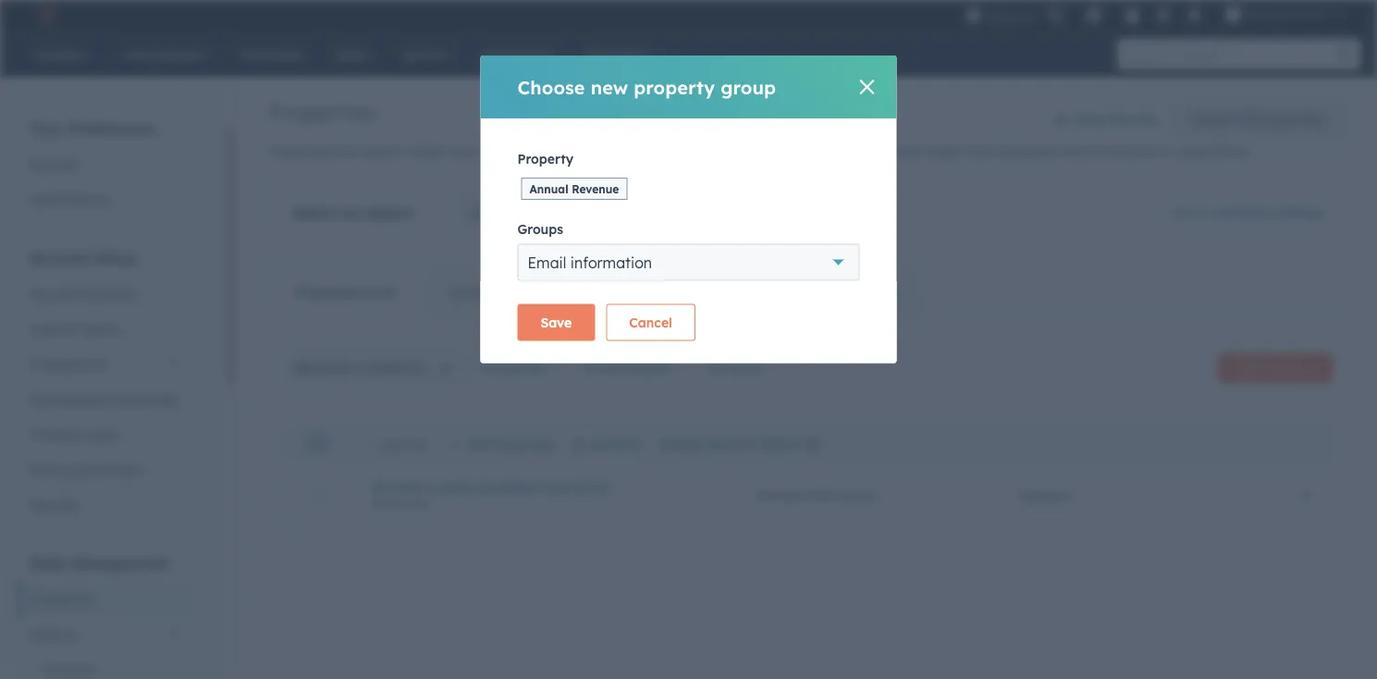 Task type: locate. For each thing, give the bounding box(es) containing it.
1 vertical spatial groups
[[660, 284, 704, 300]]

notifications button
[[1179, 0, 1211, 30]]

1 horizontal spatial to
[[498, 435, 511, 451]]

0 horizontal spatial teams
[[80, 321, 119, 337]]

0 vertical spatial contact
[[469, 204, 524, 222]]

1 vertical spatial lead
[[541, 479, 573, 495]]

1 horizontal spatial a
[[864, 143, 872, 160]]

general link
[[19, 147, 193, 182]]

properties right 'all'
[[1259, 111, 1325, 127]]

groups inside choose new property group dialog
[[518, 221, 563, 237]]

to right used
[[392, 143, 404, 160]]

assign users & teams button
[[659, 435, 826, 451]]

properties
[[269, 98, 376, 126], [269, 143, 332, 160], [296, 284, 362, 300], [814, 284, 876, 300], [30, 591, 92, 607]]

1 vertical spatial &
[[745, 435, 755, 451]]

2 vertical spatial property
[[1272, 361, 1317, 375]]

all left field
[[583, 359, 600, 375]]

0 horizontal spatial lead
[[541, 479, 573, 495]]

0 vertical spatial teams
[[80, 321, 119, 337]]

settings image
[[1156, 8, 1172, 25]]

can
[[1274, 7, 1294, 22]]

conditional
[[449, 284, 518, 300]]

logic
[[579, 284, 607, 300]]

0 horizontal spatial to
[[392, 143, 404, 160]]

2 vertical spatial information
[[807, 487, 878, 503]]

& up integrations
[[67, 321, 77, 337]]

about
[[587, 143, 623, 160]]

0 vertical spatial to
[[392, 143, 404, 160]]

0
[[1302, 487, 1310, 503]]

information
[[512, 143, 584, 160], [571, 253, 652, 272], [807, 487, 878, 503]]

information inside email information popup button
[[571, 253, 652, 272]]

1 vertical spatial data
[[30, 554, 66, 572]]

account setup element
[[19, 247, 193, 522]]

2 horizontal spatial &
[[745, 435, 755, 451]]

contact for contact information
[[755, 487, 803, 503]]

users up integrations
[[30, 321, 64, 337]]

0 horizontal spatial property
[[522, 284, 575, 300]]

became a sales qualified lead date button
[[371, 479, 710, 495]]

1 horizontal spatial users
[[705, 435, 741, 451]]

0 horizontal spatial group
[[515, 435, 554, 451]]

0 horizontal spatial groups
[[518, 221, 563, 237]]

hubspot image
[[33, 4, 56, 26]]

upgrade
[[986, 8, 1036, 24]]

1 vertical spatial contact
[[755, 487, 803, 503]]

used
[[359, 143, 388, 160]]

1 horizontal spatial teams
[[759, 435, 800, 451]]

tab list
[[269, 269, 924, 315]]

a up picker
[[427, 479, 436, 495]]

0 horizontal spatial contact
[[469, 204, 524, 222]]

to
[[392, 143, 404, 160], [1197, 204, 1210, 221], [498, 435, 511, 451]]

all left users
[[708, 360, 725, 376]]

your
[[627, 143, 654, 160]]

0 vertical spatial date
[[577, 479, 608, 495]]

contact inside popup button
[[469, 204, 524, 222]]

select an object:
[[292, 204, 415, 222]]

data down security
[[30, 554, 66, 572]]

2 account from the top
[[30, 285, 79, 302]]

or
[[1160, 143, 1172, 160]]

objects button
[[19, 617, 193, 652]]

status.
[[1210, 143, 1252, 160]]

2 vertical spatial properties
[[529, 204, 600, 222]]

first
[[1088, 143, 1115, 160]]

add to group button
[[449, 435, 554, 451]]

all left groups
[[481, 359, 498, 375]]

properties inside popup button
[[529, 204, 600, 222]]

1 vertical spatial date
[[371, 497, 397, 510]]

data up first
[[1075, 111, 1107, 127]]

0 vertical spatial account
[[30, 248, 89, 267]]

date down 'archive' button
[[577, 479, 608, 495]]

2 horizontal spatial to
[[1197, 204, 1210, 221]]

help button
[[1117, 0, 1149, 30]]

add to group
[[468, 435, 554, 451]]

&
[[67, 321, 77, 337], [745, 435, 755, 451], [78, 461, 87, 477]]

all for all field types
[[583, 359, 600, 375]]

to inside tab panel
[[498, 435, 511, 451]]

1 horizontal spatial properties
[[998, 143, 1061, 160]]

all inside all users popup button
[[708, 360, 725, 376]]

go
[[1175, 204, 1193, 221]]

all field types button
[[571, 349, 696, 386]]

1 horizontal spatial lead
[[1176, 143, 1206, 160]]

0 horizontal spatial &
[[67, 321, 77, 337]]

menu containing vhs can fix it!
[[964, 0, 1355, 30]]

general
[[30, 156, 77, 172]]

menu
[[964, 0, 1355, 30]]

data quality
[[1075, 111, 1158, 127]]

account setup
[[30, 248, 137, 267]]

property inside 'button'
[[1272, 361, 1317, 375]]

integrations
[[30, 356, 105, 372]]

2 horizontal spatial all
[[708, 360, 725, 376]]

data management
[[30, 554, 168, 572]]

group up hubspot. on the top right
[[721, 75, 776, 99]]

contact for contact properties
[[469, 204, 524, 222]]

2 vertical spatial to
[[498, 435, 511, 451]]

eloise francis image
[[1225, 6, 1242, 23]]

0 horizontal spatial a
[[427, 479, 436, 495]]

2 vertical spatial &
[[78, 461, 87, 477]]

all inside all groups popup button
[[481, 359, 498, 375]]

properties left (0)
[[814, 284, 876, 300]]

0 horizontal spatial data
[[30, 554, 66, 572]]

a left contact
[[864, 143, 872, 160]]

account up account defaults
[[30, 248, 89, 267]]

all for all users
[[708, 360, 725, 376]]

1
[[375, 437, 380, 451]]

properties down annual revenue
[[529, 204, 600, 222]]

collect
[[408, 143, 447, 160]]

teams down account defaults link
[[80, 321, 119, 337]]

0 vertical spatial groups
[[518, 221, 563, 237]]

0 vertical spatial &
[[67, 321, 77, 337]]

save button
[[518, 304, 595, 341]]

0 horizontal spatial properties
[[529, 204, 600, 222]]

field
[[604, 359, 632, 375]]

users right assign
[[705, 435, 741, 451]]

1 vertical spatial a
[[427, 479, 436, 495]]

marketplaces button
[[1075, 0, 1113, 30]]

groups up email
[[518, 221, 563, 237]]

search image
[[1339, 48, 1352, 61]]

property right create
[[1272, 361, 1317, 375]]

1 horizontal spatial groups
[[660, 284, 704, 300]]

contact down store
[[469, 204, 524, 222]]

search button
[[1329, 39, 1361, 70]]

teams
[[80, 321, 119, 337], [759, 435, 800, 451]]

1 vertical spatial to
[[1197, 204, 1210, 221]]

account for account defaults
[[30, 285, 79, 302]]

go to contacts settings button
[[1175, 204, 1325, 221]]

code
[[85, 426, 117, 442]]

tracking code link
[[19, 417, 193, 452]]

property inside 'tab list'
[[522, 284, 575, 300]]

to right go
[[1197, 204, 1210, 221]]

choose new property group dialog
[[481, 56, 897, 363]]

0 vertical spatial data
[[1075, 111, 1107, 127]]

0 vertical spatial users
[[30, 321, 64, 337]]

all inside all field types popup button
[[583, 359, 600, 375]]

0 horizontal spatial all
[[481, 359, 498, 375]]

became
[[371, 479, 423, 495]]

users inside users & teams link
[[30, 321, 64, 337]]

help image
[[1125, 8, 1141, 25]]

settings
[[1274, 204, 1325, 221]]

preferences
[[68, 119, 155, 137]]

1 vertical spatial users
[[705, 435, 741, 451]]

0 vertical spatial information
[[512, 143, 584, 160]]

tab panel
[[269, 315, 1348, 559]]

properties left (171)
[[296, 284, 362, 300]]

select
[[292, 204, 337, 222]]

lead right qualified
[[541, 479, 573, 495]]

all
[[481, 359, 498, 375], [583, 359, 600, 375], [708, 360, 725, 376]]

1 vertical spatial group
[[515, 435, 554, 451]]

property
[[634, 75, 715, 99], [522, 284, 575, 300], [1272, 361, 1317, 375]]

contact down assign users & teams button
[[755, 487, 803, 503]]

Search search field
[[284, 349, 469, 386]]

information for email
[[571, 253, 652, 272]]

0 vertical spatial property
[[634, 75, 715, 99]]

1 horizontal spatial group
[[721, 75, 776, 99]]

marketplaces image
[[1086, 8, 1102, 25]]

date down "became"
[[371, 497, 397, 510]]

1 vertical spatial information
[[571, 253, 652, 272]]

users
[[30, 321, 64, 337], [705, 435, 741, 451]]

properties link
[[19, 581, 193, 617]]

groups down email information popup button
[[660, 284, 704, 300]]

& right assign
[[745, 435, 755, 451]]

hubspot link
[[22, 4, 69, 26]]

2 horizontal spatial property
[[1272, 361, 1317, 375]]

your
[[30, 119, 64, 137]]

1 account from the top
[[30, 248, 89, 267]]

calling icon button
[[1039, 3, 1071, 27]]

information inside tab panel
[[807, 487, 878, 503]]

(0)
[[880, 284, 897, 300]]

1 horizontal spatial all
[[583, 359, 600, 375]]

1 vertical spatial teams
[[759, 435, 800, 451]]

1 horizontal spatial data
[[1075, 111, 1107, 127]]

property for create property
[[1272, 361, 1317, 375]]

2 horizontal spatial properties
[[1259, 111, 1325, 127]]

property down email
[[522, 284, 575, 300]]

calling icon image
[[1047, 7, 1063, 24]]

1 vertical spatial account
[[30, 285, 79, 302]]

assign
[[659, 435, 701, 451]]

lead right or
[[1176, 143, 1206, 160]]

1 horizontal spatial contact
[[755, 487, 803, 503]]

data inside button
[[1075, 111, 1107, 127]]

store
[[478, 143, 508, 160]]

records
[[658, 143, 703, 160]]

export
[[1193, 111, 1236, 127]]

property for conditional property logic
[[522, 284, 575, 300]]

property up records
[[634, 75, 715, 99]]

1 vertical spatial property
[[522, 284, 575, 300]]

properties left like
[[998, 143, 1061, 160]]

group up became a sales qualified lead date button
[[515, 435, 554, 451]]

1 horizontal spatial property
[[634, 75, 715, 99]]

types
[[636, 359, 672, 375]]

account up users & teams
[[30, 285, 79, 302]]

create property button
[[1218, 353, 1333, 383]]

your preferences element
[[19, 118, 193, 217]]

1 horizontal spatial &
[[78, 461, 87, 477]]

0 horizontal spatial users
[[30, 321, 64, 337]]

lead
[[1176, 143, 1206, 160], [541, 479, 573, 495]]

contact properties
[[469, 204, 600, 222]]

hubspot
[[1018, 487, 1072, 503]]

to right add
[[498, 435, 511, 451]]

0 vertical spatial group
[[721, 75, 776, 99]]

account
[[30, 248, 89, 267], [30, 285, 79, 302]]

contacts link
[[19, 652, 193, 679]]

property inside dialog
[[634, 75, 715, 99]]

account defaults
[[30, 285, 134, 302]]

create
[[1234, 361, 1269, 375]]

& right privacy
[[78, 461, 87, 477]]

0 vertical spatial properties
[[1259, 111, 1325, 127]]

choose new property group
[[518, 75, 776, 99]]

properties up objects
[[30, 591, 92, 607]]

assign users & teams
[[659, 435, 800, 451]]

& for consent
[[78, 461, 87, 477]]

notifications
[[30, 191, 109, 207]]

data for data management
[[30, 554, 66, 572]]

teams up contact information
[[759, 435, 800, 451]]

all users button
[[696, 349, 788, 388]]

1 vertical spatial properties
[[998, 143, 1061, 160]]



Task type: vqa. For each thing, say whether or not it's contained in the screenshot.
Create property BUTTON
yes



Task type: describe. For each thing, give the bounding box(es) containing it.
have
[[965, 143, 995, 160]]

quality
[[1110, 111, 1158, 127]]

fix
[[1298, 7, 1312, 22]]

settings link
[[1152, 5, 1175, 25]]

sales
[[440, 479, 474, 495]]

tracking code
[[30, 426, 117, 442]]

contacts
[[1214, 204, 1270, 221]]

management
[[70, 554, 168, 572]]

notifications image
[[1187, 8, 1203, 25]]

all
[[1240, 111, 1255, 127]]

groups
[[501, 359, 547, 375]]

users & teams link
[[19, 311, 193, 346]]

1 horizontal spatial date
[[577, 479, 608, 495]]

contact
[[876, 143, 922, 160]]

information for contact
[[807, 487, 878, 503]]

security link
[[19, 487, 193, 522]]

consent
[[91, 461, 141, 477]]

marketplace
[[30, 391, 105, 407]]

a inside became a sales qualified lead date date picker
[[427, 479, 436, 495]]

(171)
[[366, 284, 396, 300]]

groups inside groups link
[[660, 284, 704, 300]]

notifications link
[[19, 182, 193, 217]]

& for teams
[[67, 321, 77, 337]]

0 vertical spatial lead
[[1176, 143, 1206, 160]]

properties inside data management element
[[30, 591, 92, 607]]

conditional property logic
[[449, 284, 607, 300]]

0 vertical spatial a
[[864, 143, 872, 160]]

export all properties button
[[1170, 101, 1348, 138]]

became a sales qualified lead date date picker
[[371, 479, 608, 510]]

property
[[518, 151, 574, 167]]

object:
[[365, 204, 415, 222]]

tracking
[[30, 426, 81, 442]]

privacy & consent link
[[19, 452, 193, 487]]

in
[[707, 143, 718, 160]]

teams inside account setup element
[[80, 321, 119, 337]]

add
[[468, 435, 494, 451]]

privacy & consent
[[30, 461, 141, 477]]

picker
[[400, 497, 432, 510]]

0 horizontal spatial date
[[371, 497, 397, 510]]

go to contacts settings
[[1175, 204, 1325, 221]]

contact properties button
[[459, 194, 692, 231]]

downloads
[[109, 391, 177, 407]]

choose
[[518, 75, 585, 99]]

properties are used to collect and store information about your records in hubspot. for example, a contact might have properties like first name or lead status.
[[269, 143, 1252, 160]]

new
[[591, 75, 628, 99]]

cancel button
[[606, 304, 696, 341]]

properties (171)
[[296, 284, 396, 300]]

archive button
[[572, 435, 640, 451]]

example,
[[806, 143, 861, 160]]

name
[[1119, 143, 1156, 160]]

clear input image
[[439, 363, 453, 377]]

email information button
[[518, 244, 860, 281]]

it!
[[1315, 7, 1326, 22]]

objects
[[30, 626, 76, 642]]

export all properties
[[1193, 111, 1325, 127]]

annual
[[530, 182, 569, 196]]

annual revenue
[[530, 182, 619, 196]]

all groups
[[481, 359, 547, 375]]

archive
[[592, 435, 640, 451]]

save
[[541, 314, 572, 330]]

upgrade image
[[965, 8, 982, 25]]

email
[[528, 253, 566, 272]]

selected
[[383, 437, 427, 451]]

to for add to group
[[498, 435, 511, 451]]

create property
[[1234, 361, 1317, 375]]

close image
[[860, 80, 875, 94]]

all groups button
[[469, 349, 571, 386]]

integrations button
[[19, 346, 193, 382]]

properties up "are" at the top left
[[269, 98, 376, 126]]

vhs
[[1246, 7, 1270, 22]]

are
[[335, 143, 355, 160]]

an
[[342, 204, 360, 222]]

& inside tab panel
[[745, 435, 755, 451]]

account defaults link
[[19, 276, 193, 311]]

marketplace downloads
[[30, 391, 177, 407]]

archived properties (0) link
[[730, 270, 923, 315]]

properties left "are" at the top left
[[269, 143, 332, 160]]

all users
[[708, 360, 763, 376]]

data management element
[[19, 553, 193, 679]]

your preferences
[[30, 119, 155, 137]]

security
[[30, 496, 79, 513]]

users & teams
[[30, 321, 119, 337]]

group inside choose new property group dialog
[[721, 75, 776, 99]]

data for data quality
[[1075, 111, 1107, 127]]

all for all groups
[[481, 359, 498, 375]]

contacts
[[41, 661, 96, 677]]

lead inside became a sales qualified lead date date picker
[[541, 479, 573, 495]]

tab panel containing all groups
[[269, 315, 1348, 559]]

vhs can fix it! button
[[1214, 0, 1353, 30]]

to for go to contacts settings
[[1197, 204, 1210, 221]]

like
[[1064, 143, 1085, 160]]

tab list containing properties (171)
[[269, 269, 924, 315]]

users
[[729, 360, 763, 376]]

and
[[451, 143, 474, 160]]

properties (171) link
[[270, 270, 422, 315]]

cancel
[[629, 314, 672, 330]]

Search HubSpot search field
[[1118, 39, 1344, 70]]

revenue
[[572, 182, 619, 196]]

groups link
[[633, 270, 730, 315]]

archived
[[757, 284, 810, 300]]

hubspot.
[[721, 143, 778, 160]]

account for account setup
[[30, 248, 89, 267]]

email information
[[528, 253, 652, 272]]

properties inside button
[[1259, 111, 1325, 127]]



